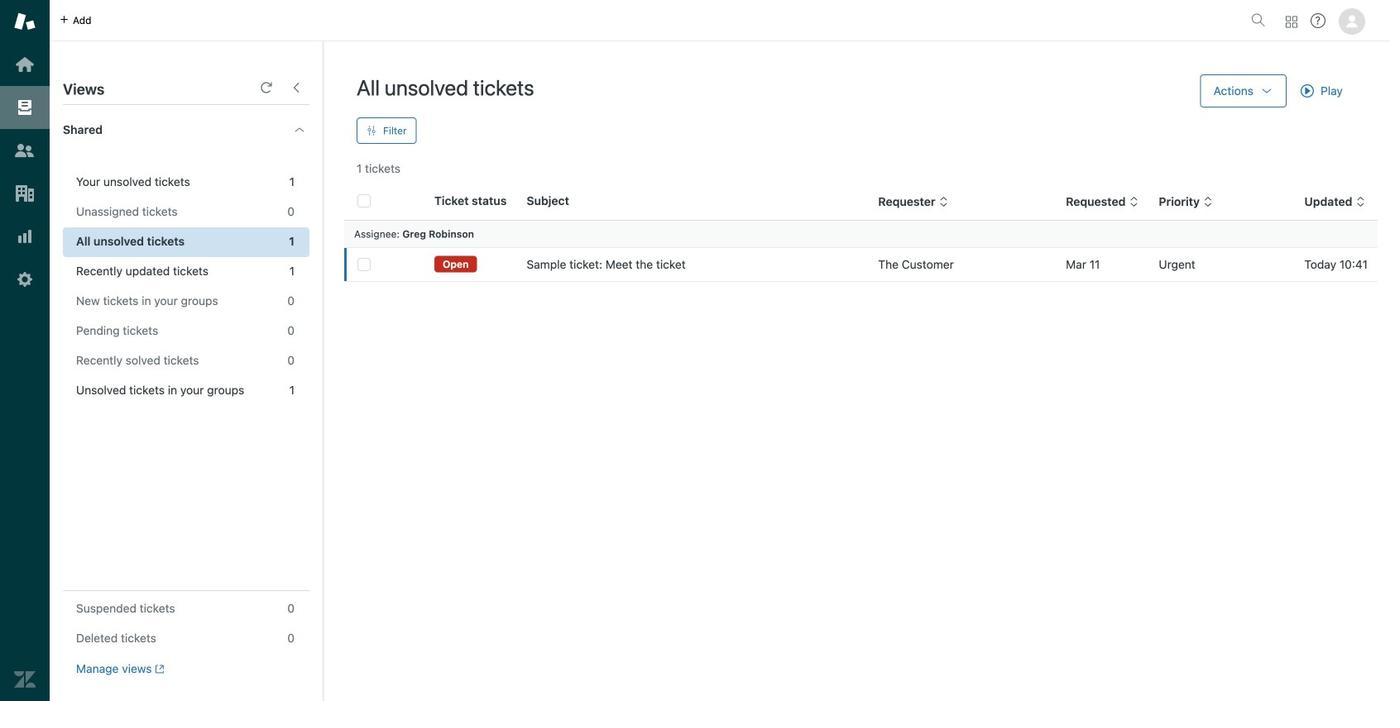 Task type: describe. For each thing, give the bounding box(es) containing it.
zendesk products image
[[1286, 16, 1298, 28]]

opens in a new tab image
[[152, 665, 165, 675]]

zendesk image
[[14, 670, 36, 691]]

zendesk support image
[[14, 11, 36, 32]]

customers image
[[14, 140, 36, 161]]



Task type: locate. For each thing, give the bounding box(es) containing it.
organizations image
[[14, 183, 36, 204]]

admin image
[[14, 269, 36, 291]]

heading
[[50, 105, 323, 155]]

hide panel views image
[[290, 81, 303, 94]]

get started image
[[14, 54, 36, 75]]

reporting image
[[14, 226, 36, 247]]

main element
[[0, 0, 50, 702]]

row
[[344, 248, 1378, 282]]

refresh views pane image
[[260, 81, 273, 94]]

get help image
[[1311, 13, 1326, 28]]

views image
[[14, 97, 36, 118]]



Task type: vqa. For each thing, say whether or not it's contained in the screenshot.
progress bar
no



